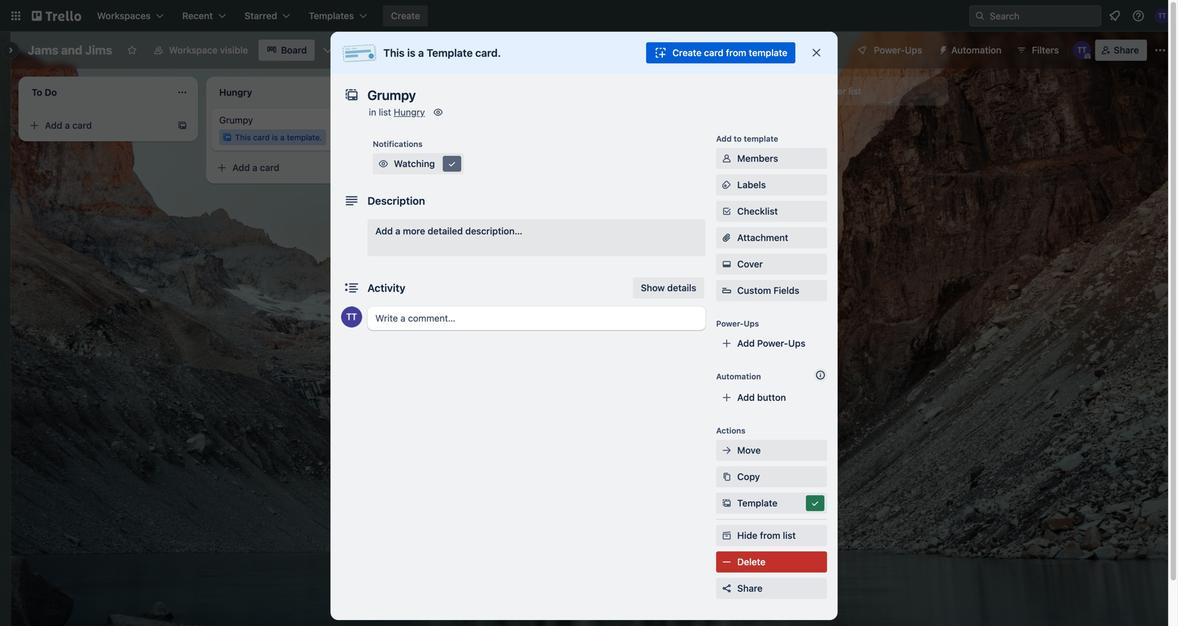 Task type: locate. For each thing, give the bounding box(es) containing it.
0 vertical spatial automation
[[951, 45, 1002, 55]]

1 vertical spatial share button
[[716, 578, 827, 599]]

is
[[407, 47, 416, 59], [272, 133, 278, 142]]

0 vertical spatial template
[[749, 47, 788, 58]]

sm image inside delete link
[[720, 555, 733, 569]]

0 vertical spatial share
[[1114, 45, 1139, 55]]

2 horizontal spatial list
[[849, 86, 862, 96]]

add a card
[[45, 120, 92, 131], [420, 120, 467, 131], [232, 162, 279, 173]]

terry turtle (terryturtle) image right filters
[[1073, 41, 1091, 59]]

delete
[[737, 556, 766, 567]]

add inside add a more detailed description… link
[[375, 226, 393, 236]]

automation
[[951, 45, 1002, 55], [716, 372, 761, 381]]

1 horizontal spatial list
[[783, 530, 796, 541]]

share left show menu image
[[1114, 45, 1139, 55]]

sm image inside the automation button
[[933, 40, 951, 58]]

attachment button
[[716, 227, 827, 248]]

filters button
[[1012, 40, 1063, 61]]

2 vertical spatial list
[[783, 530, 796, 541]]

a
[[418, 47, 424, 59], [65, 120, 70, 131], [440, 120, 445, 131], [280, 133, 285, 142], [252, 162, 257, 173], [395, 226, 400, 236]]

list up delete link
[[783, 530, 796, 541]]

create
[[391, 10, 420, 21], [673, 47, 702, 58]]

1 vertical spatial create
[[673, 47, 702, 58]]

1 horizontal spatial terry turtle (terryturtle) image
[[1154, 8, 1170, 24]]

0 horizontal spatial automation
[[716, 372, 761, 381]]

sm image inside labels link
[[720, 178, 733, 192]]

0 horizontal spatial share
[[737, 583, 763, 594]]

terry turtle (terryturtle) image
[[1154, 8, 1170, 24], [1073, 41, 1091, 59]]

copy link
[[716, 466, 827, 487]]

template
[[749, 47, 788, 58], [744, 134, 778, 143]]

workspace visible
[[169, 45, 248, 55]]

hide from list link
[[716, 525, 827, 546]]

grumpy link
[[219, 114, 372, 127]]

labels
[[737, 179, 766, 190]]

show
[[641, 282, 665, 293]]

power-ups up add another list button
[[874, 45, 922, 55]]

add a card for right add a card button
[[420, 120, 467, 131]]

filters
[[1032, 45, 1059, 55]]

sm image for delete
[[720, 555, 733, 569]]

add a more detailed description… link
[[368, 219, 706, 256]]

card for right add a card button
[[447, 120, 467, 131]]

2 horizontal spatial add a card
[[420, 120, 467, 131]]

1 vertical spatial automation
[[716, 372, 761, 381]]

1 horizontal spatial template
[[737, 498, 778, 509]]

power- down custom fields button
[[757, 338, 788, 349]]

is down create button
[[407, 47, 416, 59]]

0 horizontal spatial add a card
[[45, 120, 92, 131]]

copy
[[737, 471, 760, 482]]

power- down custom
[[716, 319, 744, 328]]

automation down search icon
[[951, 45, 1002, 55]]

ups
[[905, 45, 922, 55], [744, 319, 759, 328], [788, 338, 806, 349]]

0 vertical spatial sm image
[[377, 157, 390, 170]]

sm image inside move link
[[720, 444, 733, 457]]

sm image for cover
[[720, 258, 733, 271]]

checklist link
[[716, 201, 827, 222]]

more
[[403, 226, 425, 236]]

0 vertical spatial is
[[407, 47, 416, 59]]

0 horizontal spatial power-
[[716, 319, 744, 328]]

1 horizontal spatial this
[[383, 47, 405, 59]]

detailed
[[428, 226, 463, 236]]

sm image inside cover link
[[720, 258, 733, 271]]

this
[[383, 47, 405, 59], [235, 133, 251, 142]]

create from template… image down notifications
[[365, 162, 375, 173]]

0 horizontal spatial is
[[272, 133, 278, 142]]

add a more detailed description…
[[375, 226, 522, 236]]

0 vertical spatial from
[[726, 47, 746, 58]]

is down grumpy link
[[272, 133, 278, 142]]

1 horizontal spatial create
[[673, 47, 702, 58]]

sm image inside copy link
[[720, 470, 733, 483]]

create from template… image left grumpy
[[177, 120, 188, 131]]

1 horizontal spatial ups
[[788, 338, 806, 349]]

power-ups down custom
[[716, 319, 759, 328]]

list for add another list
[[849, 86, 862, 96]]

2 vertical spatial sm image
[[720, 529, 733, 542]]

0 vertical spatial terry turtle (terryturtle) image
[[1154, 8, 1170, 24]]

power- up add another list button
[[874, 45, 905, 55]]

sm image for move
[[720, 444, 733, 457]]

card for middle add a card button
[[260, 162, 279, 173]]

sm image left labels
[[720, 178, 733, 192]]

visible
[[220, 45, 248, 55]]

create from template… image
[[177, 120, 188, 131], [365, 162, 375, 173]]

1 horizontal spatial share
[[1114, 45, 1139, 55]]

0 notifications image
[[1107, 8, 1123, 24]]

back to home image
[[32, 5, 81, 26]]

terry turtle (terryturtle) image right "open information menu" image
[[1154, 8, 1170, 24]]

0 horizontal spatial add a card button
[[24, 115, 172, 136]]

cover link
[[716, 254, 827, 275]]

0 vertical spatial this
[[383, 47, 405, 59]]

1 vertical spatial create from template… image
[[365, 162, 375, 173]]

this down grumpy
[[235, 133, 251, 142]]

1 vertical spatial from
[[760, 530, 781, 541]]

template inside button
[[749, 47, 788, 58]]

1 horizontal spatial add a card
[[232, 162, 279, 173]]

grumpy
[[219, 115, 253, 125]]

from inside button
[[726, 47, 746, 58]]

1 vertical spatial list
[[379, 107, 391, 118]]

1 horizontal spatial add a card button
[[211, 157, 359, 178]]

share down delete
[[737, 583, 763, 594]]

template down copy
[[737, 498, 778, 509]]

add a card for middle add a card button
[[232, 162, 279, 173]]

create inside primary element
[[391, 10, 420, 21]]

add a card button
[[24, 115, 172, 136], [399, 115, 547, 136], [211, 157, 359, 178]]

1 vertical spatial power-ups
[[716, 319, 759, 328]]

1 vertical spatial terry turtle (terryturtle) image
[[1073, 41, 1091, 59]]

2 vertical spatial power-
[[757, 338, 788, 349]]

0 vertical spatial power-
[[874, 45, 905, 55]]

custom fields button
[[716, 284, 827, 297]]

jams and jims
[[28, 43, 112, 57]]

1 vertical spatial template
[[744, 134, 778, 143]]

0 horizontal spatial share button
[[716, 578, 827, 599]]

power-ups button
[[848, 40, 930, 61]]

share button
[[1095, 40, 1147, 61], [716, 578, 827, 599]]

board link
[[259, 40, 315, 61]]

power-
[[874, 45, 905, 55], [716, 319, 744, 328], [757, 338, 788, 349]]

0 vertical spatial ups
[[905, 45, 922, 55]]

None text field
[[361, 83, 797, 107]]

sm image
[[933, 40, 951, 58], [432, 106, 445, 119], [720, 152, 733, 165], [445, 157, 459, 170], [720, 205, 733, 218], [720, 258, 733, 271], [720, 444, 733, 457], [720, 470, 733, 483], [720, 497, 733, 510], [809, 497, 822, 510], [720, 555, 733, 569]]

Board name text field
[[21, 40, 119, 61]]

add power-ups
[[737, 338, 806, 349]]

sm image for automation
[[933, 40, 951, 58]]

sm image left hide
[[720, 529, 733, 542]]

1 vertical spatial template
[[737, 498, 778, 509]]

add another list button
[[769, 77, 948, 106]]

0 horizontal spatial list
[[379, 107, 391, 118]]

0 horizontal spatial from
[[726, 47, 746, 58]]

0 vertical spatial share button
[[1095, 40, 1147, 61]]

1 vertical spatial power-
[[716, 319, 744, 328]]

1 horizontal spatial automation
[[951, 45, 1002, 55]]

sm image
[[377, 157, 390, 170], [720, 178, 733, 192], [720, 529, 733, 542]]

activity
[[368, 282, 405, 294]]

0 vertical spatial list
[[849, 86, 862, 96]]

list right the 'another'
[[849, 86, 862, 96]]

terry turtle (terryturtle) image
[[341, 306, 362, 328]]

0 horizontal spatial create
[[391, 10, 420, 21]]

0 vertical spatial power-ups
[[874, 45, 922, 55]]

0 horizontal spatial ups
[[744, 319, 759, 328]]

add another list
[[793, 86, 862, 96]]

create card from template button
[[646, 42, 795, 63]]

0 vertical spatial create
[[391, 10, 420, 21]]

details
[[667, 282, 696, 293]]

power-ups
[[874, 45, 922, 55], [716, 319, 759, 328]]

0 horizontal spatial terry turtle (terryturtle) image
[[1073, 41, 1091, 59]]

0 vertical spatial create from template… image
[[177, 120, 188, 131]]

add
[[793, 86, 810, 96], [45, 120, 62, 131], [420, 120, 438, 131], [716, 134, 732, 143], [232, 162, 250, 173], [375, 226, 393, 236], [737, 338, 755, 349], [737, 392, 755, 403]]

sm image inside 'hide from list' link
[[720, 529, 733, 542]]

sm image inside checklist "link"
[[720, 205, 733, 218]]

Search field
[[985, 6, 1101, 26]]

list inside button
[[849, 86, 862, 96]]

automation up add button
[[716, 372, 761, 381]]

2 horizontal spatial ups
[[905, 45, 922, 55]]

1 horizontal spatial power-ups
[[874, 45, 922, 55]]

sm image inside watching button
[[377, 157, 390, 170]]

this down create button
[[383, 47, 405, 59]]

ups left the automation button
[[905, 45, 922, 55]]

1 horizontal spatial create from template… image
[[365, 162, 375, 173]]

ups down fields
[[788, 338, 806, 349]]

0 horizontal spatial this
[[235, 133, 251, 142]]

share button down 0 notifications image
[[1095, 40, 1147, 61]]

template
[[427, 47, 473, 59], [737, 498, 778, 509]]

0 horizontal spatial power-ups
[[716, 319, 759, 328]]

sm image down notifications
[[377, 157, 390, 170]]

share button down delete link
[[716, 578, 827, 599]]

0 horizontal spatial template
[[427, 47, 473, 59]]

1 vertical spatial sm image
[[720, 178, 733, 192]]

workspace
[[169, 45, 218, 55]]

hide from list
[[737, 530, 796, 541]]

ups up add power-ups
[[744, 319, 759, 328]]

share
[[1114, 45, 1139, 55], [737, 583, 763, 594]]

0 vertical spatial template
[[427, 47, 473, 59]]

description…
[[465, 226, 522, 236]]

2 vertical spatial ups
[[788, 338, 806, 349]]

2 horizontal spatial power-
[[874, 45, 905, 55]]

0 horizontal spatial create from template… image
[[177, 120, 188, 131]]

checklist
[[737, 206, 778, 217]]

actions
[[716, 426, 746, 435]]

sm image inside members link
[[720, 152, 733, 165]]

add inside add another list button
[[793, 86, 810, 96]]

list right the in on the top left of the page
[[379, 107, 391, 118]]

labels link
[[716, 174, 827, 195]]

list
[[849, 86, 862, 96], [379, 107, 391, 118], [783, 530, 796, 541]]

card
[[704, 47, 724, 58], [72, 120, 92, 131], [447, 120, 467, 131], [253, 133, 270, 142], [260, 162, 279, 173]]

1 vertical spatial this
[[235, 133, 251, 142]]

template left the card.
[[427, 47, 473, 59]]

1 vertical spatial share
[[737, 583, 763, 594]]

from
[[726, 47, 746, 58], [760, 530, 781, 541]]



Task type: describe. For each thing, give the bounding box(es) containing it.
in
[[369, 107, 376, 118]]

jams
[[28, 43, 58, 57]]

workspace visible button
[[145, 40, 256, 61]]

template.
[[287, 133, 322, 142]]

create button
[[383, 5, 428, 26]]

show menu image
[[1154, 44, 1167, 57]]

create for create
[[391, 10, 420, 21]]

hide
[[737, 530, 758, 541]]

list for hide from list
[[783, 530, 796, 541]]

add button
[[737, 392, 786, 403]]

sm image for labels
[[720, 178, 733, 192]]

power-ups inside button
[[874, 45, 922, 55]]

notifications
[[373, 139, 423, 149]]

sm image for hide from list
[[720, 529, 733, 542]]

this card is a template.
[[235, 133, 322, 142]]

ups inside button
[[905, 45, 922, 55]]

this for this card is a template.
[[235, 133, 251, 142]]

this for this is a template card.
[[383, 47, 405, 59]]

1 horizontal spatial from
[[760, 530, 781, 541]]

jims
[[85, 43, 112, 57]]

delete link
[[716, 551, 827, 573]]

add power-ups link
[[716, 333, 827, 354]]

add inside add button button
[[737, 392, 755, 403]]

sm image for copy
[[720, 470, 733, 483]]

1 vertical spatial ups
[[744, 319, 759, 328]]

add inside add power-ups link
[[737, 338, 755, 349]]

custom
[[737, 285, 771, 296]]

sm image for checklist
[[720, 205, 733, 218]]

power- inside button
[[874, 45, 905, 55]]

1 horizontal spatial power-
[[757, 338, 788, 349]]

search image
[[975, 11, 985, 21]]

members link
[[716, 148, 827, 169]]

automation button
[[933, 40, 1010, 61]]

hungry link
[[394, 107, 425, 118]]

card for left add a card button
[[72, 120, 92, 131]]

add to template
[[716, 134, 778, 143]]

star or unstar board image
[[127, 45, 137, 55]]

1 horizontal spatial share button
[[1095, 40, 1147, 61]]

watching button
[[373, 153, 464, 174]]

custom fields
[[737, 285, 800, 296]]

sm image for template
[[720, 497, 733, 510]]

move
[[737, 445, 761, 456]]

card.
[[475, 47, 501, 59]]

description
[[368, 194, 425, 207]]

add a card for left add a card button
[[45, 120, 92, 131]]

to
[[734, 134, 742, 143]]

show details link
[[633, 277, 704, 299]]

cover
[[737, 259, 763, 269]]

customize views image
[[321, 44, 335, 57]]

this is a template card.
[[383, 47, 501, 59]]

create from template… image for middle add a card button
[[365, 162, 375, 173]]

primary element
[[0, 0, 1178, 32]]

hungry
[[394, 107, 425, 118]]

switch to… image
[[9, 9, 22, 22]]

2 horizontal spatial add a card button
[[399, 115, 547, 136]]

show details
[[641, 282, 696, 293]]

add button button
[[716, 387, 827, 408]]

members
[[737, 153, 778, 164]]

automation inside button
[[951, 45, 1002, 55]]

share for "share" button to the left
[[737, 583, 763, 594]]

create for create card from template
[[673, 47, 702, 58]]

another
[[812, 86, 846, 96]]

create card from template
[[673, 47, 788, 58]]

and
[[61, 43, 82, 57]]

sm image for watching
[[377, 157, 390, 170]]

share for the rightmost "share" button
[[1114, 45, 1139, 55]]

sm image for members
[[720, 152, 733, 165]]

attachment
[[737, 232, 788, 243]]

fields
[[774, 285, 800, 296]]

open information menu image
[[1132, 9, 1145, 22]]

move link
[[716, 440, 827, 461]]

create from template… image for left add a card button
[[177, 120, 188, 131]]

button
[[757, 392, 786, 403]]

1 vertical spatial is
[[272, 133, 278, 142]]

sm image inside watching button
[[445, 157, 459, 170]]

1 horizontal spatial is
[[407, 47, 416, 59]]

template inside button
[[737, 498, 778, 509]]

Write a comment text field
[[368, 306, 706, 330]]

board
[[281, 45, 307, 55]]

watching
[[394, 158, 435, 169]]

in list hungry
[[369, 107, 425, 118]]

template button
[[716, 493, 827, 514]]



Task type: vqa. For each thing, say whether or not it's contained in the screenshot.
This related to This card is a template.
yes



